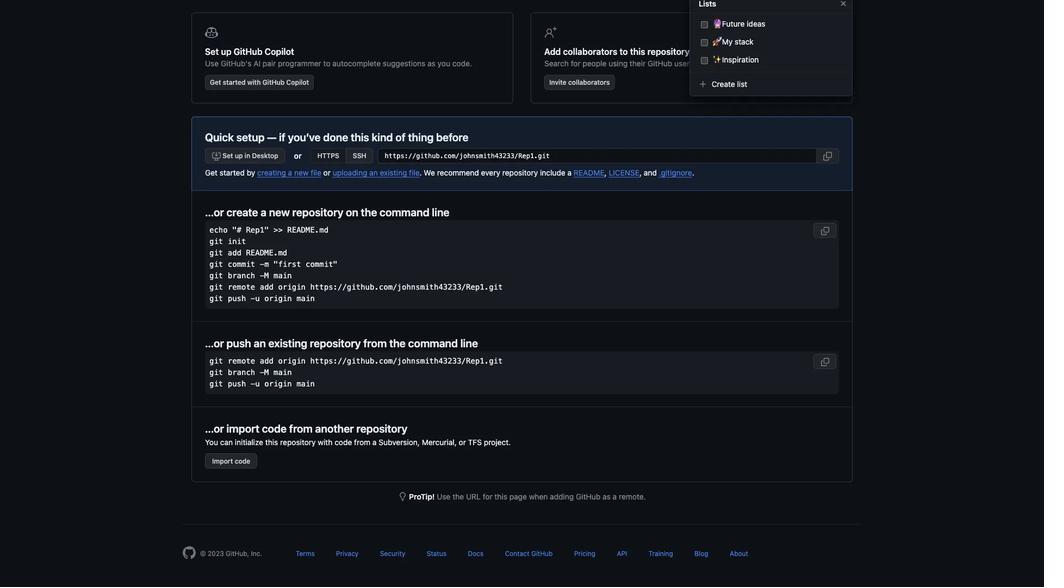 Task type: locate. For each thing, give the bounding box(es) containing it.
1 file from the left
[[311, 168, 321, 177]]

u up import
[[255, 380, 260, 389]]

git
[[209, 237, 223, 246], [209, 249, 223, 258], [209, 260, 223, 269], [209, 271, 223, 280], [209, 283, 223, 292], [209, 294, 223, 303], [209, 357, 223, 366], [209, 368, 223, 377], [209, 380, 223, 389]]

username
[[674, 59, 709, 68]]

copilot
[[265, 46, 294, 57], [286, 78, 309, 86]]

get started with github copilot link
[[205, 75, 314, 90]]

use right protip!
[[437, 492, 451, 501]]

api
[[617, 550, 627, 557]]

1 horizontal spatial new
[[294, 168, 309, 177]]

2 vertical spatial the
[[453, 492, 464, 501]]

collaborators down the people at the top of page
[[568, 78, 610, 86]]

a right include
[[568, 168, 572, 177]]

1 vertical spatial as
[[603, 492, 611, 501]]

m
[[264, 271, 269, 280], [264, 368, 269, 377]]

https://github.com/johnsmith43233/rep1.git inside git remote add origin https://github.com/johnsmith43233/rep1.git git branch -m main git push -u origin main
[[310, 357, 503, 366]]

address.
[[741, 59, 771, 68]]

contact github link
[[505, 550, 553, 557]]

as left the you
[[428, 59, 436, 68]]

0 vertical spatial m
[[264, 271, 269, 280]]

✨
[[712, 55, 720, 64]]

set inside "set up github copilot use github's ai pair programmer to autocomplete suggestions as you code."
[[205, 46, 219, 57]]

1 horizontal spatial for
[[571, 59, 581, 68]]

1 horizontal spatial line
[[460, 337, 478, 349]]

the
[[361, 206, 377, 218], [389, 337, 406, 349], [453, 492, 464, 501]]

0 horizontal spatial an
[[254, 337, 266, 349]]

1 horizontal spatial to
[[620, 46, 628, 57]]

0 vertical spatial get
[[210, 78, 221, 86]]

this up their
[[630, 46, 645, 57]]

0 horizontal spatial .
[[420, 168, 422, 177]]

status
[[427, 550, 447, 557]]

readme.md up m
[[246, 249, 287, 258]]

1 vertical spatial collaborators
[[568, 78, 610, 86]]

2 vertical spatial from
[[354, 438, 370, 447]]

.
[[420, 168, 422, 177], [692, 168, 694, 177]]

this right initialize
[[265, 438, 278, 447]]

get down "desktop download" image
[[205, 168, 218, 177]]

1 vertical spatial the
[[389, 337, 406, 349]]

1 vertical spatial new
[[269, 206, 290, 218]]

with down another at left
[[318, 438, 333, 447]]

2 horizontal spatial code
[[335, 438, 352, 447]]

for left the people at the top of page
[[571, 59, 581, 68]]

new right creating
[[294, 168, 309, 177]]

license link
[[609, 168, 640, 177]]

0 vertical spatial existing
[[380, 168, 407, 177]]

1 vertical spatial u
[[255, 380, 260, 389]]

None checkbox
[[701, 56, 708, 65]]

from left the subversion,
[[354, 438, 370, 447]]

1 m from the top
[[264, 271, 269, 280]]

invite collaborators link
[[544, 75, 615, 90]]

or left tfs
[[459, 438, 466, 447]]

blog
[[695, 550, 708, 557]]

2 u from the top
[[255, 380, 260, 389]]

another
[[315, 422, 354, 435]]

0 vertical spatial the
[[361, 206, 377, 218]]

for right the url
[[483, 492, 493, 501]]

1 vertical spatial from
[[289, 422, 313, 435]]

0 horizontal spatial for
[[483, 492, 493, 501]]

quick
[[205, 131, 234, 143]]

menu containing 🔮 future ideas
[[690, 0, 853, 105]]

up inside "set up github copilot use github's ai pair programmer to autocomplete suggestions as you code."
[[221, 46, 231, 57]]

1 vertical spatial up
[[235, 152, 243, 160]]

0 vertical spatial use
[[205, 59, 219, 68]]

this left page on the bottom
[[495, 492, 507, 501]]

autocomplete
[[332, 59, 381, 68]]

1 vertical spatial for
[[483, 492, 493, 501]]

with down ai
[[247, 78, 261, 86]]

1 vertical spatial set
[[223, 152, 233, 160]]

0 horizontal spatial set
[[205, 46, 219, 57]]

contact github
[[505, 550, 553, 557]]

1 vertical spatial with
[[318, 438, 333, 447]]

readme.md down the …or create a new repository on the command line
[[287, 226, 329, 235]]

the for from
[[389, 337, 406, 349]]

…or
[[205, 206, 224, 218], [205, 337, 224, 349], [205, 422, 224, 435]]

0 vertical spatial new
[[294, 168, 309, 177]]

m inside echo "# rep1" >> readme.md git init git add readme.md git commit -m "first commit" git branch -m main git remote add origin https://github.com/johnsmith43233/rep1.git git push -u origin main
[[264, 271, 269, 280]]

import
[[212, 457, 233, 465]]

up
[[221, 46, 231, 57], [235, 152, 243, 160]]

1 horizontal spatial ,
[[640, 168, 642, 177]]

as left remote.
[[603, 492, 611, 501]]

0 horizontal spatial existing
[[268, 337, 307, 349]]

1 vertical spatial line
[[460, 337, 478, 349]]

1 vertical spatial to
[[323, 59, 330, 68]]

0 horizontal spatial as
[[428, 59, 436, 68]]

2 vertical spatial add
[[260, 357, 274, 366]]

1 vertical spatial push
[[227, 337, 251, 349]]

0 vertical spatial …or
[[205, 206, 224, 218]]

collaborators inside add collaborators to this repository search for people using their github username or email address.
[[563, 46, 617, 57]]

copilot down programmer
[[286, 78, 309, 86]]

you
[[205, 438, 218, 447]]

2023
[[208, 550, 224, 557]]

0 horizontal spatial the
[[361, 206, 377, 218]]

2 git from the top
[[209, 249, 223, 258]]

use left github's
[[205, 59, 219, 68]]

existing
[[380, 168, 407, 177], [268, 337, 307, 349]]

https://github.com/johnsmith43233/rep1.git inside echo "# rep1" >> readme.md git init git add readme.md git commit -m "first commit" git branch -m main git remote add origin https://github.com/johnsmith43233/rep1.git git push -u origin main
[[310, 283, 503, 292]]

the left the url
[[453, 492, 464, 501]]

copy to clipboard image
[[823, 152, 832, 161]]

8 git from the top
[[209, 368, 223, 377]]

github up ai
[[234, 46, 263, 57]]

file
[[311, 168, 321, 177], [409, 168, 420, 177]]

Clone URL text field
[[378, 148, 817, 163]]

code
[[262, 422, 287, 435], [335, 438, 352, 447], [235, 457, 250, 465]]

tfs
[[468, 438, 482, 447]]

repository up username
[[648, 46, 690, 57]]

a inside the "…or import code from another repository you can initialize this repository with code from a subversion, mercurial, or tfs project."
[[372, 438, 377, 447]]

"first
[[274, 260, 301, 269]]

. right and
[[692, 168, 694, 177]]

code up initialize
[[262, 422, 287, 435]]

0 vertical spatial line
[[432, 206, 450, 218]]

started down github's
[[223, 78, 246, 86]]

4 git from the top
[[209, 271, 223, 280]]

7 git from the top
[[209, 357, 223, 366]]

1 …or from the top
[[205, 206, 224, 218]]

to up using
[[620, 46, 628, 57]]

1 u from the top
[[255, 294, 260, 303]]

a
[[288, 168, 292, 177], [568, 168, 572, 177], [261, 206, 267, 218], [372, 438, 377, 447], [613, 492, 617, 501]]

1 remote from the top
[[228, 283, 255, 292]]

pricing link
[[574, 550, 596, 557]]

1 horizontal spatial up
[[235, 152, 243, 160]]

every
[[481, 168, 500, 177]]

1 horizontal spatial code
[[262, 422, 287, 435]]

or
[[711, 59, 718, 68], [294, 151, 302, 160], [323, 168, 331, 177], [459, 438, 466, 447]]

0 horizontal spatial with
[[247, 78, 261, 86]]

1 horizontal spatial an
[[369, 168, 378, 177]]

0 vertical spatial branch
[[228, 271, 255, 280]]

0 vertical spatial up
[[221, 46, 231, 57]]

…or inside the "…or import code from another repository you can initialize this repository with code from a subversion, mercurial, or tfs project."
[[205, 422, 224, 435]]

from left another at left
[[289, 422, 313, 435]]

0 horizontal spatial use
[[205, 59, 219, 68]]

1 horizontal spatial set
[[223, 152, 233, 160]]

and
[[644, 168, 657, 177]]

collaborators up the people at the top of page
[[563, 46, 617, 57]]

ideas
[[747, 19, 766, 28]]

1 branch from the top
[[228, 271, 255, 280]]

1 vertical spatial add
[[260, 283, 274, 292]]

the right on
[[361, 206, 377, 218]]

homepage image
[[183, 547, 196, 560]]

3 …or from the top
[[205, 422, 224, 435]]

0 vertical spatial push
[[228, 294, 246, 303]]

1 vertical spatial command
[[408, 337, 458, 349]]

before
[[436, 131, 469, 143]]

0 vertical spatial command
[[380, 206, 429, 218]]

up for in
[[235, 152, 243, 160]]

0 vertical spatial for
[[571, 59, 581, 68]]

remote inside echo "# rep1" >> readme.md git init git add readme.md git commit -m "first commit" git branch -m main git remote add origin https://github.com/johnsmith43233/rep1.git git push -u origin main
[[228, 283, 255, 292]]

their
[[630, 59, 646, 68]]

1 horizontal spatial the
[[389, 337, 406, 349]]

© 2023 github, inc.
[[200, 550, 262, 557]]

0 vertical spatial https://github.com/johnsmith43233/rep1.git
[[310, 283, 503, 292]]

u down the commit
[[255, 294, 260, 303]]

search
[[544, 59, 569, 68]]

0 horizontal spatial file
[[311, 168, 321, 177]]

inc.
[[251, 550, 262, 557]]

. left we
[[420, 168, 422, 177]]

1 vertical spatial started
[[220, 168, 245, 177]]

set for in
[[223, 152, 233, 160]]

1 https://github.com/johnsmith43233/rep1.git from the top
[[310, 283, 503, 292]]

code down another at left
[[335, 438, 352, 447]]

2 remote from the top
[[228, 357, 255, 366]]

1 horizontal spatial file
[[409, 168, 420, 177]]

set down copilot icon
[[205, 46, 219, 57]]

0 vertical spatial as
[[428, 59, 436, 68]]

readme.md
[[287, 226, 329, 235], [246, 249, 287, 258]]

pair
[[263, 59, 276, 68]]

2 m from the top
[[264, 368, 269, 377]]

up up github's
[[221, 46, 231, 57]]

0 horizontal spatial up
[[221, 46, 231, 57]]

5 git from the top
[[209, 283, 223, 292]]

1 vertical spatial copy to clipboard image
[[821, 358, 829, 367]]

we
[[424, 168, 435, 177]]

init
[[228, 237, 246, 246]]

0 horizontal spatial line
[[432, 206, 450, 218]]

2 vertical spatial push
[[228, 380, 246, 389]]

email
[[720, 59, 739, 68]]

0 vertical spatial copy to clipboard image
[[821, 227, 829, 235]]

2 copy to clipboard image from the top
[[821, 358, 829, 367]]

this inside add collaborators to this repository search for people using their github username or email address.
[[630, 46, 645, 57]]

0 vertical spatial from
[[363, 337, 387, 349]]

0 vertical spatial started
[[223, 78, 246, 86]]

you
[[438, 59, 450, 68]]

a left remote.
[[613, 492, 617, 501]]

1 vertical spatial https://github.com/johnsmith43233/rep1.git
[[310, 357, 503, 366]]

2 horizontal spatial the
[[453, 492, 464, 501]]

get
[[210, 78, 221, 86], [205, 168, 218, 177]]

code right import
[[235, 457, 250, 465]]

2 branch from the top
[[228, 368, 255, 377]]

1 copy to clipboard image from the top
[[821, 227, 829, 235]]

0 vertical spatial to
[[620, 46, 628, 57]]

api link
[[617, 550, 627, 557]]

set right "desktop download" image
[[223, 152, 233, 160]]

recommend
[[437, 168, 479, 177]]

an
[[369, 168, 378, 177], [254, 337, 266, 349]]

repository down another at left
[[280, 438, 316, 447]]

1 vertical spatial branch
[[228, 368, 255, 377]]

0 vertical spatial code
[[262, 422, 287, 435]]

get for get started by creating a new file or uploading an existing file .                we recommend every repository include a readme , license ,               and .gitignore .
[[205, 168, 218, 177]]

1 vertical spatial …or
[[205, 337, 224, 349]]

line for …or push an existing repository from the command line
[[460, 337, 478, 349]]

set up github copilot use github's ai pair programmer to autocomplete suggestions as you code.
[[205, 46, 472, 68]]

0 vertical spatial collaborators
[[563, 46, 617, 57]]

1 vertical spatial an
[[254, 337, 266, 349]]

echo "# rep1" >> readme.md git init git add readme.md git commit -m "first commit" git branch -m main git remote add origin https://github.com/johnsmith43233/rep1.git git push -u origin main
[[209, 226, 503, 303]]

get started by creating a new file or uploading an existing file .                we recommend every repository include a readme , license ,               and .gitignore .
[[205, 168, 694, 177]]

copilot up pair
[[265, 46, 294, 57]]

create
[[712, 80, 735, 89]]

✨ inspiration
[[712, 55, 759, 64]]

done
[[323, 131, 348, 143]]

started left by
[[220, 168, 245, 177]]

0 horizontal spatial to
[[323, 59, 330, 68]]

uploading an existing file link
[[333, 168, 420, 177]]

github inside add collaborators to this repository search for people using their github username or email address.
[[648, 59, 672, 68]]

0 vertical spatial u
[[255, 294, 260, 303]]

…or push an existing repository from the command line
[[205, 337, 478, 349]]

can
[[220, 438, 233, 447]]

2 . from the left
[[692, 168, 694, 177]]

get down github's
[[210, 78, 221, 86]]

thing
[[408, 131, 434, 143]]

creating
[[257, 168, 286, 177]]

origin
[[278, 283, 306, 292], [264, 294, 292, 303], [278, 357, 306, 366], [264, 380, 292, 389]]

terms
[[296, 550, 315, 557]]

collaborators for add
[[563, 46, 617, 57]]

a left the subversion,
[[372, 438, 377, 447]]

u inside echo "# rep1" >> readme.md git init git add readme.md git commit -m "first commit" git branch -m main git remote add origin https://github.com/johnsmith43233/rep1.git git push -u origin main
[[255, 294, 260, 303]]

1 vertical spatial m
[[264, 368, 269, 377]]

1 vertical spatial remote
[[228, 357, 255, 366]]

branch inside git remote add origin https://github.com/johnsmith43233/rep1.git git branch -m main git push -u origin main
[[228, 368, 255, 377]]

desktop download image
[[212, 152, 221, 161]]

u
[[255, 294, 260, 303], [255, 380, 260, 389]]

, left license
[[605, 168, 607, 177]]

9 git from the top
[[209, 380, 223, 389]]

add collaborators to this repository search for people using their github username or email address.
[[544, 46, 771, 68]]

new up >> at the left top of page
[[269, 206, 290, 218]]

lists list
[[699, 16, 844, 67]]

1 horizontal spatial as
[[603, 492, 611, 501]]

file down "https" button on the top of page
[[311, 168, 321, 177]]

0 horizontal spatial ,
[[605, 168, 607, 177]]

github's
[[221, 59, 251, 68]]

2 file from the left
[[409, 168, 420, 177]]

collaborators for invite
[[568, 78, 610, 86]]

up left in
[[235, 152, 243, 160]]

of
[[395, 131, 406, 143]]

2 vertical spatial …or
[[205, 422, 224, 435]]

menu
[[690, 0, 853, 105]]

or left the email
[[711, 59, 718, 68]]

1 horizontal spatial .
[[692, 168, 694, 177]]

copilot inside get started with github copilot link
[[286, 78, 309, 86]]

copy to clipboard image
[[821, 227, 829, 235], [821, 358, 829, 367]]

light bulb image
[[398, 492, 407, 501]]

repository up the subversion,
[[356, 422, 408, 435]]

0 vertical spatial copilot
[[265, 46, 294, 57]]

command for …or create a new repository on the command line
[[380, 206, 429, 218]]

None checkbox
[[701, 20, 708, 29], [701, 38, 708, 47], [701, 20, 708, 29], [701, 38, 708, 47]]

the up git remote add origin https://github.com/johnsmith43233/rep1.git git branch -m main git push -u origin main
[[389, 337, 406, 349]]

1 horizontal spatial with
[[318, 438, 333, 447]]

to right programmer
[[323, 59, 330, 68]]

1 horizontal spatial use
[[437, 492, 451, 501]]

from up git remote add origin https://github.com/johnsmith43233/rep1.git git branch -m main git push -u origin main
[[363, 337, 387, 349]]

remote
[[228, 283, 255, 292], [228, 357, 255, 366]]

create
[[227, 206, 258, 218]]

, left and
[[640, 168, 642, 177]]

about
[[730, 550, 748, 557]]

0 vertical spatial remote
[[228, 283, 255, 292]]

1 vertical spatial get
[[205, 168, 218, 177]]

0 vertical spatial set
[[205, 46, 219, 57]]

1 vertical spatial copilot
[[286, 78, 309, 86]]

0 horizontal spatial new
[[269, 206, 290, 218]]

this inside the "…or import code from another repository you can initialize this repository with code from a subversion, mercurial, or tfs project."
[[265, 438, 278, 447]]

github right their
[[648, 59, 672, 68]]

this
[[630, 46, 645, 57], [351, 131, 369, 143], [265, 438, 278, 447], [495, 492, 507, 501]]

for
[[571, 59, 581, 68], [483, 492, 493, 501]]

file left we
[[409, 168, 420, 177]]

2 https://github.com/johnsmith43233/rep1.git from the top
[[310, 357, 503, 366]]

🔮
[[712, 19, 720, 28]]

0 horizontal spatial code
[[235, 457, 250, 465]]

set
[[205, 46, 219, 57], [223, 152, 233, 160]]

copy to clipboard image for …or push an existing repository from the command line
[[821, 358, 829, 367]]

2 …or from the top
[[205, 337, 224, 349]]

repository right every
[[502, 168, 538, 177]]

protip! use the url for this page when adding github as a remote.
[[409, 492, 646, 501]]



Task type: describe. For each thing, give the bounding box(es) containing it.
commit
[[228, 260, 255, 269]]

https button
[[310, 148, 346, 163]]

6 git from the top
[[209, 294, 223, 303]]

add
[[544, 46, 561, 57]]

github down pair
[[263, 78, 285, 86]]

repository up git remote add origin https://github.com/johnsmith43233/rep1.git git branch -m main git push -u origin main
[[310, 337, 361, 349]]

future
[[722, 19, 745, 28]]

0 vertical spatial readme.md
[[287, 226, 329, 235]]

ssh
[[353, 152, 366, 160]]

ai
[[254, 59, 261, 68]]

remote inside git remote add origin https://github.com/johnsmith43233/rep1.git git branch -m main git push -u origin main
[[228, 357, 255, 366]]

by
[[247, 168, 255, 177]]

invite
[[549, 78, 567, 86]]

or up creating a new file link
[[294, 151, 302, 160]]

repository inside add collaborators to this repository search for people using their github username or email address.
[[648, 46, 690, 57]]

you've
[[288, 131, 321, 143]]

protip!
[[409, 492, 435, 501]]

0 vertical spatial with
[[247, 78, 261, 86]]

security
[[380, 550, 405, 557]]

set for github
[[205, 46, 219, 57]]

or inside the "…or import code from another repository you can initialize this repository with code from a subversion, mercurial, or tfs project."
[[459, 438, 466, 447]]

copilot image
[[205, 26, 218, 39]]

person add image
[[544, 26, 557, 39]]

in
[[245, 152, 250, 160]]

branch inside echo "# rep1" >> readme.md git init git add readme.md git commit -m "first commit" git branch -m main git remote add origin https://github.com/johnsmith43233/rep1.git git push -u origin main
[[228, 271, 255, 280]]

setup
[[236, 131, 265, 143]]

.gitignore link
[[659, 168, 692, 177]]

m inside git remote add origin https://github.com/johnsmith43233/rep1.git git branch -m main git push -u origin main
[[264, 368, 269, 377]]

code.
[[452, 59, 472, 68]]

>>
[[274, 226, 283, 235]]

create list button
[[694, 76, 848, 92]]

when
[[529, 492, 548, 501]]

commit"
[[306, 260, 338, 269]]

…or import code from another repository you can initialize this repository with code from a subversion, mercurial, or tfs project.
[[205, 422, 511, 447]]

this up "ssh"
[[351, 131, 369, 143]]

plus image
[[699, 80, 708, 89]]

2 vertical spatial code
[[235, 457, 250, 465]]

a right creating
[[288, 168, 292, 177]]

inspiration
[[722, 55, 759, 64]]

echo
[[209, 226, 228, 235]]

set up in desktop
[[221, 152, 278, 160]]

quick setup — if you've done this kind of thing before
[[205, 131, 469, 143]]

github right contact on the bottom
[[531, 550, 553, 557]]

©
[[200, 550, 206, 557]]

as inside "set up github copilot use github's ai pair programmer to autocomplete suggestions as you code."
[[428, 59, 436, 68]]

or inside add collaborators to this repository search for people using their github username or email address.
[[711, 59, 718, 68]]

uploading
[[333, 168, 367, 177]]

mercurial,
[[422, 438, 457, 447]]

push inside git remote add origin https://github.com/johnsmith43233/rep1.git git branch -m main git push -u origin main
[[228, 380, 246, 389]]

add inside git remote add origin https://github.com/johnsmith43233/rep1.git git branch -m main git push -u origin main
[[260, 357, 274, 366]]

github,
[[226, 550, 249, 557]]

kind
[[372, 131, 393, 143]]

push inside echo "# rep1" >> readme.md git init git add readme.md git commit -m "first commit" git branch -m main git remote add origin https://github.com/johnsmith43233/rep1.git git push -u origin main
[[228, 294, 246, 303]]

if
[[279, 131, 285, 143]]

rep1"
[[246, 226, 269, 235]]

started for by
[[220, 168, 245, 177]]

blog link
[[695, 550, 708, 557]]

to inside add collaborators to this repository search for people using their github username or email address.
[[620, 46, 628, 57]]

include
[[540, 168, 565, 177]]

for inside add collaborators to this repository search for people using their github username or email address.
[[571, 59, 581, 68]]

close menu image
[[839, 0, 848, 8]]

…or create a new repository on the command line
[[205, 206, 450, 218]]

1 horizontal spatial existing
[[380, 168, 407, 177]]

using
[[609, 59, 628, 68]]

🔮 future ideas
[[712, 19, 766, 28]]

page
[[509, 492, 527, 501]]

repository left on
[[292, 206, 343, 218]]

pricing
[[574, 550, 596, 557]]

3 git from the top
[[209, 260, 223, 269]]

a up rep1"
[[261, 206, 267, 218]]

create list
[[710, 80, 747, 89]]

the for on
[[361, 206, 377, 218]]

with inside the "…or import code from another repository you can initialize this repository with code from a subversion, mercurial, or tfs project."
[[318, 438, 333, 447]]

1 git from the top
[[209, 237, 223, 246]]

initialize
[[235, 438, 263, 447]]

set up in desktop link
[[205, 148, 285, 163]]

programmer
[[278, 59, 321, 68]]

started for with
[[223, 78, 246, 86]]

ssh button
[[346, 148, 373, 163]]

privacy link
[[336, 550, 359, 557]]

github right adding
[[576, 492, 601, 501]]

none checkbox inside lists list
[[701, 56, 708, 65]]

status link
[[427, 550, 447, 557]]

…or for …or create a new repository on the command line
[[205, 206, 224, 218]]

desktop
[[252, 152, 278, 160]]

to inside "set up github copilot use github's ai pair programmer to autocomplete suggestions as you code."
[[323, 59, 330, 68]]

up for github
[[221, 46, 231, 57]]

import code link
[[205, 454, 257, 469]]

0 vertical spatial add
[[228, 249, 241, 258]]

copilot inside "set up github copilot use github's ai pair programmer to autocomplete suggestions as you code."
[[265, 46, 294, 57]]

1 vertical spatial existing
[[268, 337, 307, 349]]

—
[[267, 131, 277, 143]]

🚀 my stack
[[712, 37, 754, 46]]

stack
[[735, 37, 754, 46]]

privacy
[[336, 550, 359, 557]]

get started with github copilot
[[210, 78, 309, 86]]

readme link
[[574, 168, 605, 177]]

"#
[[232, 226, 241, 235]]

or down "https" button on the top of page
[[323, 168, 331, 177]]

people
[[583, 59, 607, 68]]

project.
[[484, 438, 511, 447]]

https
[[317, 152, 339, 160]]

import
[[227, 422, 259, 435]]

🚀
[[712, 37, 720, 46]]

remote.
[[619, 492, 646, 501]]

1 . from the left
[[420, 168, 422, 177]]

github inside "set up github copilot use github's ai pair programmer to autocomplete suggestions as you code."
[[234, 46, 263, 57]]

…or for …or push an existing repository from the command line
[[205, 337, 224, 349]]

subversion,
[[379, 438, 420, 447]]

copy to clipboard image for …or create a new repository on the command line
[[821, 227, 829, 235]]

import code
[[212, 457, 250, 465]]

suggestions
[[383, 59, 425, 68]]

security link
[[380, 550, 405, 557]]

2 , from the left
[[640, 168, 642, 177]]

my
[[722, 37, 733, 46]]

list
[[737, 80, 747, 89]]

1 vertical spatial readme.md
[[246, 249, 287, 258]]

0 vertical spatial an
[[369, 168, 378, 177]]

1 , from the left
[[605, 168, 607, 177]]

1 vertical spatial use
[[437, 492, 451, 501]]

command for …or push an existing repository from the command line
[[408, 337, 458, 349]]

u inside git remote add origin https://github.com/johnsmith43233/rep1.git git branch -m main git push -u origin main
[[255, 380, 260, 389]]

training
[[649, 550, 673, 557]]

license
[[609, 168, 640, 177]]

docs
[[468, 550, 484, 557]]

training link
[[649, 550, 673, 557]]

on
[[346, 206, 358, 218]]

.gitignore
[[659, 168, 692, 177]]

line for …or create a new repository on the command line
[[432, 206, 450, 218]]

git remote add origin https://github.com/johnsmith43233/rep1.git git branch -m main git push -u origin main
[[209, 357, 503, 389]]

use inside "set up github copilot use github's ai pair programmer to autocomplete suggestions as you code."
[[205, 59, 219, 68]]

get for get started with github copilot
[[210, 78, 221, 86]]

1 vertical spatial code
[[335, 438, 352, 447]]



Task type: vqa. For each thing, say whether or not it's contained in the screenshot.
the bottommost how
no



